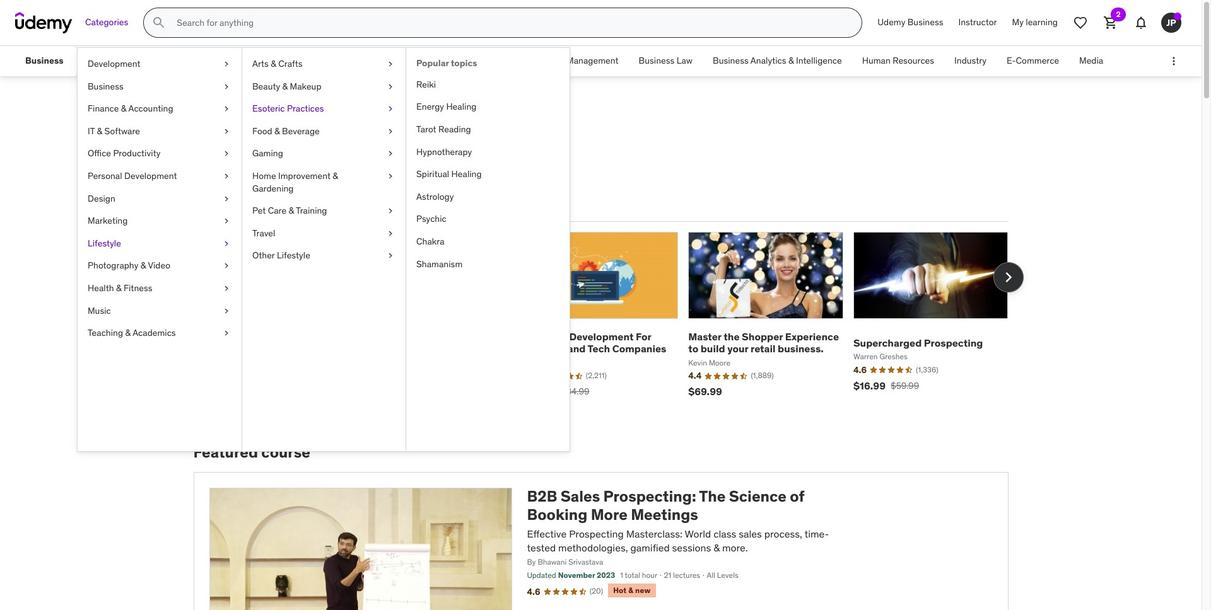 Task type: locate. For each thing, give the bounding box(es) containing it.
entrepreneurship link
[[85, 46, 174, 76]]

commerce
[[1016, 55, 1059, 66]]

xsmall image inside arts & crafts "link"
[[385, 58, 396, 70]]

xsmall image inside home improvement & gardening link
[[385, 170, 396, 183]]

reading
[[438, 124, 471, 135]]

business left analytics
[[713, 55, 749, 66]]

booking
[[527, 505, 588, 525]]

operations link
[[462, 46, 526, 76]]

business left arrow pointing to subcategory menu links icon
[[25, 55, 63, 66]]

prospecting
[[924, 337, 983, 349], [569, 528, 624, 540]]

popular topics
[[416, 57, 477, 69]]

e-commerce
[[1007, 55, 1059, 66]]

categories button
[[78, 8, 136, 38]]

b2b sales prospecting: the science of booking more meetings effective prospecting masterclass: world class sales process, time- tested methodologies, gamified sessions & more. by bhawani srivastava
[[527, 487, 829, 567]]

& inside arts & crafts "link"
[[271, 58, 276, 69]]

0 horizontal spatial prospecting
[[569, 528, 624, 540]]

0 horizontal spatial lifestyle
[[88, 238, 121, 249]]

xsmall image inside it & software link
[[221, 125, 232, 138]]

productivity
[[113, 148, 160, 159]]

1 vertical spatial lifestyle
[[277, 250, 310, 261]]

shamanism
[[416, 258, 463, 270]]

xsmall image for teaching & academics
[[221, 327, 232, 340]]

1 vertical spatial healing
[[451, 169, 482, 180]]

finance & accounting
[[88, 103, 173, 114]]

operations
[[472, 55, 516, 66]]

intelligence
[[796, 55, 842, 66]]

xsmall image inside the personal development link
[[221, 170, 232, 183]]

more subcategory menu links image
[[1168, 55, 1180, 68]]

1 horizontal spatial sales
[[561, 487, 600, 507]]

practices
[[287, 103, 324, 114]]

health & fitness link
[[78, 278, 242, 300]]

xsmall image inside development link
[[221, 58, 232, 70]]

2 management from the left
[[567, 55, 619, 66]]

& inside teaching & academics link
[[125, 327, 131, 339]]

& inside b2b sales prospecting: the science of booking more meetings effective prospecting masterclass: world class sales process, time- tested methodologies, gamified sessions & more. by bhawani srivastava
[[714, 542, 720, 555]]

xsmall image inside marketing link
[[221, 215, 232, 228]]

udemy
[[878, 17, 906, 28]]

& for arts & crafts
[[271, 58, 276, 69]]

xsmall image inside the esoteric practices "link"
[[385, 103, 396, 115]]

xsmall image for gaming
[[385, 148, 396, 160]]

development for business
[[569, 331, 634, 343]]

& right beauty
[[282, 80, 288, 92]]

popular
[[416, 57, 449, 69]]

Search for anything text field
[[174, 12, 847, 33]]

sales left food
[[193, 106, 246, 132]]

travel link
[[242, 223, 406, 245]]

& down class
[[714, 542, 720, 555]]

healing for spiritual healing
[[451, 169, 482, 180]]

xsmall image inside teaching & academics link
[[221, 327, 232, 340]]

master the shopper experience to build your retail business.
[[688, 331, 839, 355]]

& for hot & new
[[628, 586, 634, 596]]

xsmall image for beauty & makeup
[[385, 80, 396, 93]]

xsmall image inside finance & accounting link
[[221, 103, 232, 115]]

& for it & software
[[97, 125, 102, 137]]

1 vertical spatial sales
[[561, 487, 600, 507]]

business left and
[[523, 331, 567, 343]]

marketing link
[[78, 210, 242, 233]]

effective
[[527, 528, 567, 540]]

xsmall image inside lifestyle link
[[221, 238, 232, 250]]

to left build
[[688, 343, 699, 355]]

featured course
[[193, 443, 310, 463]]

updated november 2023
[[527, 571, 615, 581]]

management right project
[[567, 55, 619, 66]]

xsmall image inside food & beverage link
[[385, 125, 396, 138]]

xsmall image inside business link
[[221, 80, 232, 93]]

lifestyle down marketing
[[88, 238, 121, 249]]

&
[[789, 55, 794, 66], [271, 58, 276, 69], [282, 80, 288, 92], [121, 103, 126, 114], [97, 125, 102, 137], [274, 125, 280, 137], [333, 170, 338, 182], [289, 205, 294, 216], [141, 260, 146, 271], [116, 283, 121, 294], [125, 327, 131, 339], [714, 542, 720, 555], [628, 586, 634, 596]]

esoteric practices link
[[242, 98, 406, 120]]

1 vertical spatial development
[[124, 170, 177, 182]]

photography & video link
[[78, 255, 242, 278]]

beverage
[[282, 125, 320, 137]]

& inside food & beverage link
[[274, 125, 280, 137]]

gardening
[[252, 183, 294, 194]]

sales right b2b
[[561, 487, 600, 507]]

accounting
[[128, 103, 173, 114]]

business link up accounting
[[78, 75, 242, 98]]

healing down hypnotherapy link
[[451, 169, 482, 180]]

teaching & academics
[[88, 327, 176, 339]]

xsmall image inside other lifestyle 'link'
[[385, 250, 396, 262]]

my learning link
[[1005, 8, 1066, 38]]

master
[[688, 331, 722, 343]]

1 horizontal spatial lifestyle
[[277, 250, 310, 261]]

courses to get you started
[[193, 161, 383, 180]]

healing for energy healing
[[446, 101, 477, 113]]

0 vertical spatial development
[[88, 58, 140, 69]]

prospecting inside b2b sales prospecting: the science of booking more meetings effective prospecting masterclass: world class sales process, time- tested methodologies, gamified sessions & more. by bhawani srivastava
[[569, 528, 624, 540]]

hypnotherapy
[[416, 146, 472, 157]]

more
[[591, 505, 628, 525]]

(20)
[[590, 587, 603, 596]]

xsmall image for home improvement & gardening
[[385, 170, 396, 183]]

healing
[[446, 101, 477, 113], [451, 169, 482, 180]]

experience
[[785, 331, 839, 343]]

& right analytics
[[789, 55, 794, 66]]

world
[[685, 528, 711, 540]]

wishlist image
[[1073, 15, 1088, 30]]

business left the law
[[639, 55, 675, 66]]

& inside photography & video link
[[141, 260, 146, 271]]

& right you
[[333, 170, 338, 182]]

software
[[104, 125, 140, 137]]

2 vertical spatial development
[[569, 331, 634, 343]]

xsmall image inside pet care & training link
[[385, 205, 396, 217]]

xsmall image inside travel link
[[385, 228, 396, 240]]

started
[[331, 161, 383, 180]]

xsmall image for marketing
[[221, 215, 232, 228]]

xsmall image for other lifestyle
[[385, 250, 396, 262]]

supercharged
[[853, 337, 922, 349]]

arrow pointing to subcategory menu links image
[[74, 46, 85, 76]]

development inside business development for startups and tech companies
[[569, 331, 634, 343]]

xsmall image inside music link
[[221, 305, 232, 317]]

management up beauty & makeup
[[267, 55, 319, 66]]

& inside finance & accounting link
[[121, 103, 126, 114]]

1 vertical spatial prospecting
[[569, 528, 624, 540]]

pet care & training link
[[242, 200, 406, 223]]

xsmall image inside photography & video link
[[221, 260, 232, 272]]

more.
[[722, 542, 748, 555]]

courses
[[250, 106, 333, 132], [193, 161, 252, 180]]

all
[[707, 571, 715, 581]]

0 vertical spatial prospecting
[[924, 337, 983, 349]]

business inside "link"
[[713, 55, 749, 66]]

xsmall image
[[221, 58, 232, 70], [385, 58, 396, 70], [385, 80, 396, 93], [385, 103, 396, 115], [221, 148, 232, 160], [221, 170, 232, 183], [221, 238, 232, 250], [221, 260, 232, 272], [221, 305, 232, 317], [221, 327, 232, 340]]

business analytics & intelligence link
[[703, 46, 852, 76]]

new
[[635, 586, 651, 596]]

management link
[[256, 46, 329, 76]]

other
[[252, 250, 275, 261]]

get
[[274, 161, 298, 180]]

healing up the reading
[[446, 101, 477, 113]]

& right care
[[289, 205, 294, 216]]

& right finance
[[121, 103, 126, 114]]

for
[[636, 331, 651, 343]]

finance
[[88, 103, 119, 114]]

course
[[261, 443, 310, 463]]

& inside health & fitness link
[[116, 283, 121, 294]]

business link down udemy image
[[15, 46, 74, 76]]

time-
[[805, 528, 829, 540]]

& right teaching
[[125, 327, 131, 339]]

& inside 'beauty & makeup' link
[[282, 80, 288, 92]]

srivastava
[[569, 558, 603, 567]]

& right hot
[[628, 586, 634, 596]]

0 horizontal spatial sales
[[193, 106, 246, 132]]

to down gaming
[[256, 161, 271, 180]]

finance & accounting link
[[78, 98, 242, 120]]

xsmall image for pet care & training
[[385, 205, 396, 217]]

& left video
[[141, 260, 146, 271]]

lifestyle right other
[[277, 250, 310, 261]]

1 vertical spatial to
[[688, 343, 699, 355]]

business up finance
[[88, 80, 124, 92]]

to inside master the shopper experience to build your retail business.
[[688, 343, 699, 355]]

& right arts
[[271, 58, 276, 69]]

& right food
[[274, 125, 280, 137]]

communication link
[[174, 46, 256, 76]]

most popular
[[196, 199, 259, 211]]

1 management from the left
[[267, 55, 319, 66]]

xsmall image inside health & fitness link
[[221, 283, 232, 295]]

spiritual healing
[[416, 169, 482, 180]]

xsmall image inside design link
[[221, 193, 232, 205]]

psychic
[[416, 213, 447, 225]]

xsmall image inside office productivity link
[[221, 148, 232, 160]]

travel
[[252, 228, 275, 239]]

1 horizontal spatial management
[[567, 55, 619, 66]]

1 horizontal spatial business link
[[78, 75, 242, 98]]

4.6
[[527, 587, 540, 598]]

xsmall image for it & software
[[221, 125, 232, 138]]

xsmall image for personal development
[[221, 170, 232, 183]]

& inside it & software link
[[97, 125, 102, 137]]

arts
[[252, 58, 269, 69]]

pet care & training
[[252, 205, 327, 216]]

notifications image
[[1134, 15, 1149, 30]]

21
[[664, 571, 671, 581]]

& right it
[[97, 125, 102, 137]]

0 horizontal spatial management
[[267, 55, 319, 66]]

0 vertical spatial sales
[[193, 106, 246, 132]]

1 horizontal spatial prospecting
[[924, 337, 983, 349]]

& right health
[[116, 283, 121, 294]]

hour
[[642, 571, 657, 581]]

1 horizontal spatial to
[[688, 343, 699, 355]]

0 vertical spatial healing
[[446, 101, 477, 113]]

teaching
[[88, 327, 123, 339]]

xsmall image
[[221, 80, 232, 93], [221, 103, 232, 115], [221, 125, 232, 138], [385, 125, 396, 138], [385, 148, 396, 160], [385, 170, 396, 183], [221, 193, 232, 205], [385, 205, 396, 217], [221, 215, 232, 228], [385, 228, 396, 240], [385, 250, 396, 262], [221, 283, 232, 295]]

beauty
[[252, 80, 280, 92]]

hot
[[613, 586, 627, 596]]

xsmall image inside gaming link
[[385, 148, 396, 160]]

jp link
[[1156, 8, 1187, 38]]

your
[[728, 343, 749, 355]]

0 vertical spatial courses
[[250, 106, 333, 132]]

instructor link
[[951, 8, 1005, 38]]

0 horizontal spatial business link
[[15, 46, 74, 76]]

the
[[699, 487, 726, 507]]

0 vertical spatial to
[[256, 161, 271, 180]]

xsmall image inside 'beauty & makeup' link
[[385, 80, 396, 93]]

of
[[790, 487, 805, 507]]



Task type: vqa. For each thing, say whether or not it's contained in the screenshot.
BPM
no



Task type: describe. For each thing, give the bounding box(es) containing it.
sales inside b2b sales prospecting: the science of booking more meetings effective prospecting masterclass: world class sales process, time- tested methodologies, gamified sessions & more. by bhawani srivastava
[[561, 487, 600, 507]]

xsmall image for development
[[221, 58, 232, 70]]

master the shopper experience to build your retail business. link
[[688, 331, 839, 355]]

tarot
[[416, 124, 436, 135]]

& inside home improvement & gardening
[[333, 170, 338, 182]]

astrology
[[416, 191, 454, 202]]

xsmall image for design
[[221, 193, 232, 205]]

0 vertical spatial lifestyle
[[88, 238, 121, 249]]

xsmall image for business
[[221, 80, 232, 93]]

esoteric practices element
[[406, 48, 570, 452]]

methodologies,
[[558, 542, 628, 555]]

crafts
[[278, 58, 303, 69]]

sales courses
[[193, 106, 333, 132]]

office productivity
[[88, 148, 160, 159]]

sales
[[739, 528, 762, 540]]

gaming link
[[242, 143, 406, 165]]

xsmall image for lifestyle
[[221, 238, 232, 250]]

energy healing
[[416, 101, 477, 113]]

other lifestyle link
[[242, 245, 406, 267]]

tested
[[527, 542, 556, 555]]

retail
[[751, 343, 776, 355]]

my learning
[[1012, 17, 1058, 28]]

xsmall image for esoteric practices
[[385, 103, 396, 115]]

food & beverage
[[252, 125, 320, 137]]

makeup
[[290, 80, 321, 92]]

industry
[[955, 55, 987, 66]]

xsmall image for health & fitness
[[221, 283, 232, 295]]

food
[[252, 125, 272, 137]]

improvement
[[278, 170, 331, 182]]

training
[[296, 205, 327, 216]]

categories
[[85, 17, 128, 28]]

carousel element
[[193, 232, 1024, 414]]

popular
[[222, 199, 259, 211]]

1 total hour
[[620, 571, 657, 581]]

spiritual
[[416, 169, 449, 180]]

business law
[[639, 55, 693, 66]]

design link
[[78, 188, 242, 210]]

21 lectures
[[664, 571, 700, 581]]

most
[[196, 199, 220, 211]]

2
[[1116, 9, 1121, 19]]

xsmall image for food & beverage
[[385, 125, 396, 138]]

featured
[[193, 443, 258, 463]]

xsmall image for arts & crafts
[[385, 58, 396, 70]]

tech
[[588, 343, 610, 355]]

updated
[[527, 571, 556, 581]]

science
[[729, 487, 787, 507]]

sessions
[[672, 542, 711, 555]]

business right udemy in the right of the page
[[908, 17, 943, 28]]

resources
[[893, 55, 934, 66]]

other lifestyle
[[252, 250, 310, 261]]

instructor
[[959, 17, 997, 28]]

home improvement & gardening
[[252, 170, 338, 194]]

reiki
[[416, 79, 436, 90]]

udemy image
[[15, 12, 73, 33]]

business development for startups and tech companies link
[[523, 331, 667, 355]]

hypnotherapy link
[[406, 141, 570, 164]]

and
[[568, 343, 586, 355]]

prospecting inside carousel element
[[924, 337, 983, 349]]

0 horizontal spatial to
[[256, 161, 271, 180]]

class
[[714, 528, 736, 540]]

& for food & beverage
[[274, 125, 280, 137]]

trending button
[[272, 190, 320, 221]]

& for health & fitness
[[116, 283, 121, 294]]

xsmall image for photography & video
[[221, 260, 232, 272]]

business left popular
[[380, 55, 416, 66]]

e-commerce link
[[997, 46, 1069, 76]]

jp
[[1167, 17, 1176, 28]]

media
[[1079, 55, 1104, 66]]

business.
[[778, 343, 824, 355]]

development for personal
[[124, 170, 177, 182]]

astrology link
[[406, 186, 570, 208]]

supercharged prospecting
[[853, 337, 983, 349]]

it & software
[[88, 125, 140, 137]]

1 vertical spatial courses
[[193, 161, 252, 180]]

teaching & academics link
[[78, 322, 242, 345]]

most popular button
[[193, 190, 262, 221]]

music
[[88, 305, 111, 316]]

& inside pet care & training link
[[289, 205, 294, 216]]

business strategy link
[[370, 46, 462, 76]]

lifestyle inside 'link'
[[277, 250, 310, 261]]

next image
[[998, 267, 1019, 288]]

communication
[[184, 55, 246, 66]]

esoteric
[[252, 103, 285, 114]]

prospecting:
[[603, 487, 696, 507]]

business development for startups and tech companies
[[523, 331, 667, 355]]

personal development
[[88, 170, 177, 182]]

chakra link
[[406, 231, 570, 253]]

business analytics & intelligence
[[713, 55, 842, 66]]

business inside business development for startups and tech companies
[[523, 331, 567, 343]]

media link
[[1069, 46, 1114, 76]]

home
[[252, 170, 276, 182]]

& inside business analytics & intelligence "link"
[[789, 55, 794, 66]]

1
[[620, 571, 623, 581]]

office
[[88, 148, 111, 159]]

& for photography & video
[[141, 260, 146, 271]]

xsmall image for travel
[[385, 228, 396, 240]]

build
[[701, 343, 725, 355]]

2023
[[597, 571, 615, 581]]

& for teaching & academics
[[125, 327, 131, 339]]

learning
[[1026, 17, 1058, 28]]

& for beauty & makeup
[[282, 80, 288, 92]]

submit search image
[[152, 15, 167, 30]]

industry link
[[944, 46, 997, 76]]

the
[[724, 331, 740, 343]]

you have alerts image
[[1174, 13, 1182, 20]]

human resources
[[862, 55, 934, 66]]

supercharged prospecting link
[[853, 337, 983, 349]]

xsmall image for music
[[221, 305, 232, 317]]

e-
[[1007, 55, 1016, 66]]

xsmall image for finance & accounting
[[221, 103, 232, 115]]

pet
[[252, 205, 266, 216]]

all levels
[[707, 571, 739, 581]]

shopping cart with 2 items image
[[1103, 15, 1119, 30]]

xsmall image for office productivity
[[221, 148, 232, 160]]

entrepreneurship
[[95, 55, 164, 66]]

energy healing link
[[406, 96, 570, 119]]

meetings
[[631, 505, 698, 525]]

beauty & makeup link
[[242, 75, 406, 98]]

trending
[[275, 199, 317, 211]]

hot & new
[[613, 586, 651, 596]]

fitness
[[124, 283, 152, 294]]

office productivity link
[[78, 143, 242, 165]]

& for finance & accounting
[[121, 103, 126, 114]]



